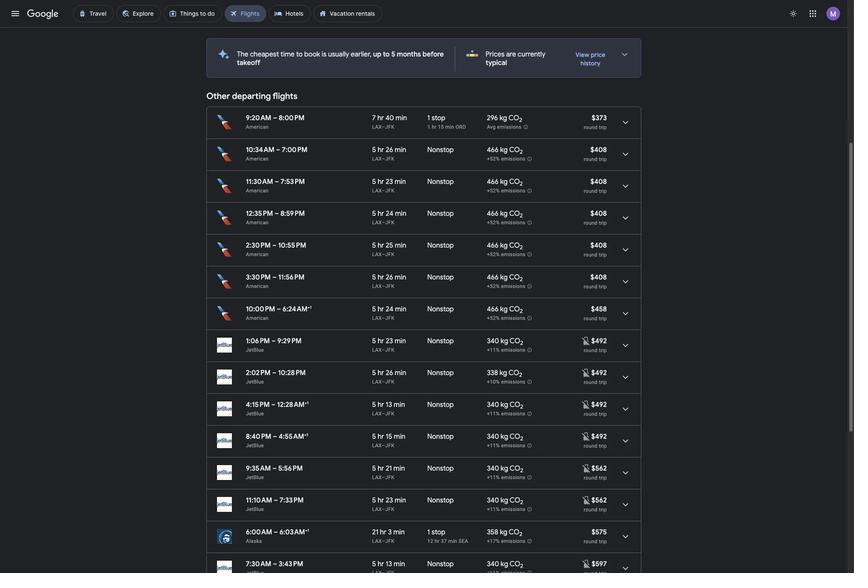 Task type: vqa. For each thing, say whether or not it's contained in the screenshot.
3 hr 20
no



Task type: describe. For each thing, give the bounding box(es) containing it.
340 for 7:33 pm
[[487, 496, 499, 505]]

9:29 pm
[[278, 337, 302, 346]]

5 trip from the top
[[599, 252, 607, 258]]

view price history
[[576, 51, 606, 67]]

3:43 pm
[[279, 560, 303, 569]]

kg for 4:55 am
[[501, 433, 509, 441]]

– inside 9:35 am – 5:56 pm jetblue
[[273, 465, 277, 473]]

trip inside $458 round trip
[[599, 316, 607, 322]]

3 +11% from the top
[[487, 443, 500, 449]]

9:35 am
[[246, 465, 271, 473]]

min for 4:55 am
[[394, 433, 406, 441]]

flight details. leaves los angeles international airport at 8:40 pm on monday, december 25 and arrives at john f. kennedy international airport at 4:55 am on tuesday, december 26. image
[[616, 431, 636, 451]]

492 US dollars text field
[[592, 433, 607, 441]]

kg for 3:43 pm
[[501, 560, 509, 569]]

jfk inside 5 hr 13 min lax – jfk
[[386, 411, 395, 417]]

emissions for 10:55 pm
[[502, 252, 526, 258]]

jfk for 8:59 pm
[[386, 220, 395, 226]]

10 nonstop from the top
[[428, 433, 454, 441]]

main menu image
[[10, 9, 20, 19]]

13 for 5 hr 13 min lax – jfk
[[386, 401, 392, 409]]

2 for 6:03 am
[[520, 531, 523, 538]]

9:35 am – 5:56 pm jetblue
[[246, 465, 303, 481]]

total duration 7 hr 40 min. element
[[372, 114, 428, 124]]

11:10 am – 7:33 pm jetblue
[[246, 496, 304, 513]]

1 inside 1 stop 12 hr 37 min sea
[[428, 528, 430, 537]]

25
[[386, 241, 394, 250]]

21 hr 3 min lax – jfk
[[372, 528, 405, 544]]

hr for 7:53 pm
[[378, 178, 384, 186]]

8 round from the top
[[584, 348, 598, 354]]

Departure time: 2:02 PM. text field
[[246, 369, 271, 377]]

co for 4:55 am
[[510, 433, 521, 441]]

2 for 9:29 pm
[[521, 340, 524, 347]]

currently
[[518, 50, 546, 59]]

alaska
[[246, 539, 262, 544]]

2 for 8:59 pm
[[520, 212, 523, 219]]

emissions for 8:00 pm
[[498, 124, 522, 130]]

340 for 3:43 pm
[[487, 560, 499, 569]]

total duration 5 hr 23 min. element for 9:29 pm
[[372, 337, 428, 347]]

9 nonstop flight. element from the top
[[428, 401, 454, 411]]

2 trip from the top
[[599, 156, 607, 162]]

3 jetblue from the top
[[246, 411, 264, 417]]

5 hr 24 min lax – jfk for 8:59 pm
[[372, 210, 407, 226]]

total duration 5 hr 26 min. element for 7:00 pm
[[372, 146, 428, 156]]

3:30 pm – 11:56 pm american
[[246, 273, 305, 289]]

total duration 5 hr 25 min. element
[[372, 241, 428, 251]]

10:00 pm
[[246, 305, 275, 314]]

is
[[322, 50, 327, 59]]

11:30 am
[[246, 178, 273, 186]]

340 kg co 2 for 5:56 pm
[[487, 465, 524, 474]]

5 for 4:55 am
[[372, 433, 376, 441]]

Arrival time: 10:28 PM. text field
[[278, 369, 306, 377]]

1:06 pm
[[246, 337, 270, 346]]

jfk inside 5 hr 15 min lax – jfk
[[386, 443, 395, 449]]

11:56 pm
[[278, 273, 305, 282]]

358
[[487, 528, 499, 537]]

prices are currently typical
[[486, 50, 546, 67]]

3 trip from the top
[[599, 188, 607, 194]]

hr inside total duration 5 hr 13 min. element
[[378, 560, 384, 569]]

$408 round trip for 10:55 pm
[[584, 241, 607, 258]]

other departing flights
[[207, 91, 298, 102]]

prices
[[486, 50, 505, 59]]

2 +11% from the top
[[487, 411, 500, 417]]

12:35 pm
[[246, 210, 273, 218]]

10 nonstop flight. element from the top
[[428, 433, 454, 442]]

466 for 11:56 pm
[[487, 273, 499, 282]]

13 nonstop flight. element from the top
[[428, 560, 454, 570]]

nonstop for 11:56 pm
[[428, 273, 454, 282]]

3 round trip from the top
[[584, 411, 607, 417]]

Departure time: 9:35 AM. text field
[[246, 465, 271, 473]]

2 for 7:53 pm
[[520, 180, 523, 188]]

this price for this flight doesn't include overhead bin access. if you need a carry-on bag, use the bags filter to update prices. image for 15
[[582, 432, 592, 442]]

Arrival time: 6:24 AM on  Tuesday, December 26. text field
[[283, 305, 312, 314]]

total duration 5 hr 23 min. element for 7:53 pm
[[372, 178, 428, 187]]

+17% emissions
[[487, 539, 526, 545]]

562 US dollars text field
[[592, 465, 607, 473]]

3:30 pm
[[246, 273, 271, 282]]

lax for 8:00 pm
[[372, 124, 382, 130]]

+11% emissions for 9:29 pm
[[487, 347, 526, 353]]

min for 7:33 pm
[[395, 496, 406, 505]]

are
[[507, 50, 517, 59]]

8 american from the top
[[246, 315, 269, 321]]

5 hr 23 min lax – jfk for 9:29 pm
[[372, 337, 406, 353]]

1 stop flight. element for 7 hr 40 min
[[428, 114, 446, 124]]

4 round trip from the top
[[584, 443, 607, 449]]

min inside 1 stop 1 hr 15 min ord
[[446, 124, 455, 130]]

Departure time: 4:15 PM. text field
[[246, 401, 270, 409]]

2 for 6:24 am
[[520, 308, 523, 315]]

3 round from the top
[[584, 188, 598, 194]]

5 for 9:29 pm
[[372, 337, 376, 346]]

nonstop flight. element for 7:33 pm
[[428, 496, 454, 506]]

358 kg co 2
[[487, 528, 523, 538]]

4:15 pm – 12:28 am + 1
[[246, 400, 309, 409]]

Departure time: 12:35 PM. text field
[[246, 210, 273, 218]]

10 round from the top
[[584, 411, 598, 417]]

flights
[[273, 91, 298, 102]]

340 for 9:29 pm
[[487, 337, 499, 346]]

9 trip from the top
[[599, 380, 607, 386]]

lax for 9:29 pm
[[372, 347, 382, 353]]

leaves los angeles international airport at 9:35 am on monday, december 25 and arrives at john f. kennedy international airport at 5:56 pm on monday, december 25. element
[[246, 465, 303, 473]]

4:55 am
[[279, 433, 304, 441]]

total duration 5 hr 21 min. element
[[372, 465, 428, 474]]

leaves los angeles international airport at 10:34 am on monday, december 25 and arrives at john f. kennedy international airport at 7:00 pm on monday, december 25. element
[[246, 146, 308, 154]]

10:34 am
[[246, 146, 275, 154]]

5 for 11:56 pm
[[372, 273, 376, 282]]

6 nonstop flight. element from the top
[[428, 305, 454, 315]]

flight details. leaves los angeles international airport at 4:15 pm on monday, december 25 and arrives at john f. kennedy international airport at 12:28 am on tuesday, december 26. image
[[616, 399, 636, 420]]

1 lax from the top
[[372, 10, 382, 16]]

co for 7:53 pm
[[510, 178, 520, 186]]

Departure time: 7:30 AM. text field
[[246, 560, 271, 569]]

– inside 10:00 pm – 6:24 am + 1
[[277, 305, 281, 314]]

5 for 5:56 pm
[[372, 465, 376, 473]]

$458 round trip
[[584, 305, 607, 322]]

flight details. leaves los angeles international airport at 2:30 pm on monday, december 25 and arrives at john f. kennedy international airport at 10:55 pm on monday, december 25. image
[[616, 240, 636, 260]]

$562 for 5 hr 21 min
[[592, 465, 607, 473]]

emissions for 8:59 pm
[[502, 220, 526, 226]]

$597
[[592, 560, 607, 569]]

2 round from the top
[[584, 156, 598, 162]]

15 inside 5 hr 15 min lax – jfk
[[386, 433, 393, 441]]

7:00 pm
[[282, 146, 308, 154]]

13 for 5 hr 13 min
[[386, 560, 392, 569]]

+11% for 7:33 pm
[[487, 507, 500, 513]]

round inside $575 round trip
[[584, 539, 598, 545]]

23 for 7:53 pm
[[386, 178, 393, 186]]

– inside 4:15 pm – 12:28 am + 1
[[272, 401, 276, 409]]

7 hr 40 min lax – jfk
[[372, 114, 407, 130]]

trip inside $575 round trip
[[599, 539, 607, 545]]

leaves los angeles international airport at 11:10 am on monday, december 25 and arrives at john f. kennedy international airport at 7:33 pm on monday, december 25. element
[[246, 496, 304, 505]]

6:03 am
[[280, 528, 305, 537]]

7
[[372, 114, 376, 122]]

hr for 8:00 pm
[[378, 114, 384, 122]]

avg emissions
[[487, 124, 522, 130]]

8:40 pm – 4:55 am + 1
[[246, 432, 308, 441]]

5:56 pm
[[279, 465, 303, 473]]

15 inside 1 stop 1 hr 15 min ord
[[438, 124, 444, 130]]

13 nonstop from the top
[[428, 560, 454, 569]]

kg for 10:55 pm
[[501, 241, 508, 250]]

american for 9:20 am
[[246, 124, 269, 130]]

Arrival time: 7:53 PM. text field
[[281, 178, 305, 186]]

3 +11% emissions from the top
[[487, 443, 526, 449]]

– inside 11:10 am – 7:33 pm jetblue
[[274, 496, 278, 505]]

$373 round trip
[[584, 114, 607, 130]]

time
[[281, 50, 295, 59]]

hr for 8:59 pm
[[378, 210, 384, 218]]

typical
[[486, 59, 508, 67]]

2:02 pm
[[246, 369, 271, 377]]

2 +11% emissions from the top
[[487, 411, 526, 417]]

12 trip from the top
[[599, 475, 607, 481]]

6:00 am – 6:03 am + 1
[[246, 528, 309, 537]]

$575 round trip
[[584, 528, 607, 545]]

nonstop for 10:55 pm
[[428, 241, 454, 250]]

$492 for 5 hr 26 min
[[592, 369, 607, 377]]

lax for 12:28 am
[[372, 411, 382, 417]]

7:30 am
[[246, 560, 271, 569]]

6:00 am
[[246, 528, 272, 537]]

departing
[[232, 91, 271, 102]]

leaves los angeles international airport at 6:00 am on monday, december 25 and arrives at john f. kennedy international airport at 6:03 am on tuesday, december 26. element
[[246, 528, 309, 537]]

23 for 7:33 pm
[[386, 496, 393, 505]]

4 round from the top
[[584, 220, 598, 226]]

flight details. leaves los angeles international airport at 11:30 am on monday, december 25 and arrives at john f. kennedy international airport at 7:53 pm on monday, december 25. image
[[616, 176, 636, 196]]

lax for 7:33 pm
[[372, 507, 382, 513]]

emissions for 5:56 pm
[[502, 475, 526, 481]]

7:30 am – 3:43 pm
[[246, 560, 303, 569]]

min inside 1 stop 12 hr 37 min sea
[[449, 539, 458, 544]]

6 466 kg co 2 from the top
[[487, 305, 523, 315]]

2 for 12:28 am
[[521, 403, 524, 411]]

emissions for 11:56 pm
[[502, 284, 526, 290]]

lax for 5:56 pm
[[372, 475, 382, 481]]

24 for 6:24 am
[[386, 305, 394, 314]]

hr inside 1 stop 12 hr 37 min sea
[[435, 539, 440, 544]]

+ for 12:28 am
[[305, 400, 307, 406]]

+ for 6:24 am
[[308, 305, 310, 310]]

hr for 5:56 pm
[[378, 465, 384, 473]]

2 for 7:00 pm
[[520, 148, 523, 156]]

Departure time: 8:00 AM. text field
[[246, 0, 272, 8]]

lax –
[[372, 10, 386, 16]]

2 for 11:56 pm
[[520, 276, 523, 283]]

– inside 11:30 am – 7:53 pm american
[[275, 178, 279, 186]]

view price history image
[[615, 44, 635, 65]]

9:20 am
[[246, 114, 272, 122]]

view
[[576, 51, 590, 59]]

Departure time: 10:00 PM. text field
[[246, 305, 275, 314]]

total duration 5 hr 23 min. element for 7:33 pm
[[372, 496, 428, 506]]

6 466 from the top
[[487, 305, 499, 314]]

leaves los angeles international airport at 1:06 pm on monday, december 25 and arrives at john f. kennedy international airport at 9:29 pm on monday, december 25. element
[[246, 337, 302, 346]]

round inside $373 round trip
[[584, 125, 598, 130]]

338
[[487, 369, 498, 377]]

emissions for 9:29 pm
[[502, 347, 526, 353]]

– inside the 6:00 am – 6:03 am + 1
[[274, 528, 278, 537]]

1 american from the top
[[246, 10, 269, 16]]

2 to from the left
[[383, 50, 390, 59]]

co for 6:24 am
[[510, 305, 520, 314]]

hr for 4:55 am
[[378, 433, 384, 441]]

4 trip from the top
[[599, 220, 607, 226]]

6 trip from the top
[[599, 284, 607, 290]]

13 round from the top
[[584, 507, 598, 513]]

lax for 10:28 pm
[[372, 379, 382, 385]]

history
[[581, 60, 601, 67]]

10:28 pm
[[278, 369, 306, 377]]

Arrival time: 9:29 PM. text field
[[278, 337, 302, 346]]

this price for this flight doesn't include overhead bin access. if you need a carry-on bag, use the bags filter to update prices. image for 338
[[582, 368, 592, 378]]

13 trip from the top
[[599, 507, 607, 513]]

408 us dollars text field for 5 hr 23 min
[[591, 178, 607, 186]]

min for 10:28 pm
[[395, 369, 407, 377]]

5 hr 13 min
[[372, 560, 405, 569]]

10:55 pm
[[278, 241, 306, 250]]

Departure time: 6:00 AM. text field
[[246, 528, 272, 537]]

round inside $458 round trip
[[584, 316, 598, 322]]

total duration 5 hr 24 min. element for 8:59 pm
[[372, 210, 428, 219]]

2:02 pm – 10:28 pm jetblue
[[246, 369, 306, 385]]

Arrival time: 11:56 PM. text field
[[278, 273, 305, 282]]

$492 for 5 hr 15 min
[[592, 433, 607, 441]]

6 nonstop from the top
[[428, 305, 454, 314]]

408 US dollars text field
[[591, 273, 607, 282]]

the
[[237, 50, 249, 59]]

466 kg co 2 for 11:56 pm
[[487, 273, 523, 283]]

5 hr 15 min lax – jfk
[[372, 433, 406, 449]]

co for 12:28 am
[[510, 401, 521, 409]]

9 round from the top
[[584, 380, 598, 386]]

emissions for 7:33 pm
[[502, 507, 526, 513]]

11 round from the top
[[584, 443, 598, 449]]

5 hr 13 min lax – jfk
[[372, 401, 405, 417]]

Departure time: 11:10 AM. text field
[[246, 496, 272, 505]]

jfk for 7:00 pm
[[386, 156, 395, 162]]

458 US dollars text field
[[592, 305, 607, 314]]

597 US dollars text field
[[592, 560, 607, 569]]

price
[[591, 51, 606, 59]]

total duration 21 hr 3 min. element
[[372, 528, 428, 538]]

– inside 10:34 am – 7:00 pm american
[[276, 146, 281, 154]]

total duration 5 hr 26 min. element for 11:56 pm
[[372, 273, 428, 283]]

+10% emissions
[[487, 379, 526, 385]]

10:34 am – 7:00 pm american
[[246, 146, 308, 162]]

– inside 9:20 am – 8:00 pm american
[[273, 114, 277, 122]]

flight details. leaves los angeles international airport at 3:30 pm on monday, december 25 and arrives at john f. kennedy international airport at 11:56 pm on monday, december 25. image
[[616, 272, 636, 292]]

trip inside $373 round trip
[[599, 125, 607, 130]]

Arrival time: 7:00 PM. text field
[[282, 146, 308, 154]]

up to 5 months
[[373, 50, 421, 59]]

earlier,
[[351, 50, 372, 59]]

1 inside the 6:00 am – 6:03 am + 1
[[308, 528, 309, 533]]

Arrival time: 5:56 PM. text field
[[279, 465, 303, 473]]

Arrival time: 10:55 PM. text field
[[278, 241, 306, 250]]

408 US dollars text field
[[591, 210, 607, 218]]

8:59 pm
[[281, 210, 305, 218]]

takeoff
[[237, 59, 261, 67]]

10 trip from the top
[[599, 411, 607, 417]]

hr for 9:29 pm
[[378, 337, 384, 346]]

nonstop flight. element for 9:29 pm
[[428, 337, 454, 347]]

leaves los angeles international airport at 8:40 pm on monday, december 25 and arrives at john f. kennedy international airport at 4:55 am on tuesday, december 26. element
[[246, 432, 308, 441]]

jfk inside 21 hr 3 min lax – jfk
[[386, 539, 395, 544]]

4:15 pm
[[246, 401, 270, 409]]

flight details. leaves los angeles international airport at 12:35 pm on monday, december 25 and arrives at john f. kennedy international airport at 8:59 pm on monday, december 25. image
[[616, 208, 636, 228]]

min for 6:24 am
[[395, 305, 407, 314]]

3
[[388, 528, 392, 537]]

emissions for 10:28 pm
[[502, 379, 526, 385]]

12:35 pm – 8:59 pm american
[[246, 210, 305, 226]]

leaves los angeles international airport at 3:30 pm on monday, december 25 and arrives at john f. kennedy international airport at 11:56 pm on monday, december 25. element
[[246, 273, 305, 282]]

373 US dollars text field
[[592, 114, 607, 122]]

jfk for 7:33 pm
[[386, 507, 395, 513]]

total duration 5 hr 13 min. element for 4:15 pm – 12:28 am + 1
[[372, 401, 428, 411]]

– inside 5 hr 25 min lax – jfk
[[382, 252, 386, 258]]



Task type: locate. For each thing, give the bounding box(es) containing it.
Arrival time: 6:03 AM on  Tuesday, December 26. text field
[[280, 528, 309, 537]]

round down $562 text field
[[584, 507, 598, 513]]

Arrival time: 7:33 PM. text field
[[280, 496, 304, 505]]

nonstop flight. element for 7:00 pm
[[428, 146, 454, 156]]

13 inside 5 hr 13 min lax – jfk
[[386, 401, 392, 409]]

1 stop 1 hr 15 min ord
[[428, 114, 466, 130]]

trip down 408 us dollars text box
[[599, 284, 607, 290]]

14 round from the top
[[584, 539, 598, 545]]

0 vertical spatial 21
[[386, 465, 392, 473]]

hr inside 5 hr 21 min lax – jfk
[[378, 465, 384, 473]]

12 round from the top
[[584, 475, 598, 481]]

26 up 5 hr 13 min lax – jfk
[[386, 369, 394, 377]]

13 up total duration 5 hr 15 min. element
[[386, 401, 392, 409]]

hr inside 1 stop 1 hr 15 min ord
[[432, 124, 437, 130]]

this price for this flight doesn't include overhead bin access. if you need a carry-on bag, use the bags filter to update prices. image for 23
[[582, 495, 592, 506]]

1 down total duration 7 hr 40 min. 'element'
[[428, 124, 431, 130]]

kg for 7:53 pm
[[501, 178, 508, 186]]

1 horizontal spatial to
[[383, 50, 390, 59]]

$562 left flight details. leaves los angeles international airport at 9:35 am on monday, december 25 and arrives at john f. kennedy international airport at 5:56 pm on monday, december 25. image
[[592, 465, 607, 473]]

co for 5:56 pm
[[510, 465, 521, 473]]

total duration 5 hr 26 min. element
[[372, 146, 428, 156], [372, 273, 428, 283], [372, 369, 428, 379]]

5 for 12:28 am
[[372, 401, 376, 409]]

7:33 pm
[[280, 496, 304, 505]]

8 lax from the top
[[372, 315, 382, 321]]

– inside 12:35 pm – 8:59 pm american
[[275, 210, 279, 218]]

11 trip from the top
[[599, 443, 607, 449]]

min inside 21 hr 3 min lax – jfk
[[394, 528, 405, 537]]

– inside 2:30 pm – 10:55 pm american
[[273, 241, 277, 250]]

$408 for 10:55 pm
[[591, 241, 607, 250]]

min for 8:59 pm
[[395, 210, 407, 218]]

+52% emissions for 11:56 pm
[[487, 284, 526, 290]]

1
[[428, 114, 430, 122], [428, 124, 431, 130], [310, 305, 312, 310], [307, 400, 309, 406], [307, 432, 308, 438], [308, 528, 309, 533], [428, 528, 430, 537]]

6 jfk from the top
[[386, 284, 395, 289]]

jetblue inside 2:02 pm – 10:28 pm jetblue
[[246, 379, 264, 385]]

5 $408 round trip from the top
[[584, 273, 607, 290]]

2 for 5:56 pm
[[521, 467, 524, 474]]

hr inside 5 hr 15 min lax – jfk
[[378, 433, 384, 441]]

kg inside 358 kg co 2
[[500, 528, 508, 537]]

trip down 492 us dollars text box
[[599, 380, 607, 386]]

nonstop for 7:00 pm
[[428, 146, 454, 154]]

1 inside 4:15 pm – 12:28 am + 1
[[307, 400, 309, 406]]

5 inside 5 hr 25 min lax – jfk
[[372, 241, 376, 250]]

nonstop for 7:33 pm
[[428, 496, 454, 505]]

1 to from the left
[[296, 50, 303, 59]]

7:53 pm
[[281, 178, 305, 186]]

2 5 hr 24 min lax – jfk from the top
[[372, 305, 407, 321]]

lax inside 5 hr 15 min lax – jfk
[[372, 443, 382, 449]]

stop up layover (1 of 1) is a 1 hr 15 min layover at o'hare international airport in chicago. element
[[432, 114, 446, 122]]

$408 left the flight details. leaves los angeles international airport at 12:35 pm on monday, december 25 and arrives at john f. kennedy international airport at 8:59 pm on monday, december 25. image
[[591, 210, 607, 218]]

2 nonstop flight. element from the top
[[428, 178, 454, 187]]

round trip for 10:28 pm
[[584, 380, 607, 386]]

flight details. leaves los angeles international airport at 6:00 am on monday, december 25 and arrives at john f. kennedy international airport at 6:03 am on tuesday, december 26. image
[[616, 527, 636, 547]]

15 down 5 hr 13 min lax – jfk
[[386, 433, 393, 441]]

14 lax from the top
[[372, 507, 382, 513]]

7 american from the top
[[246, 284, 269, 289]]

this price for this flight doesn't include overhead bin access. if you need a carry-on bag, use the bags filter to update prices. image down 492 us dollars text box
[[582, 400, 592, 410]]

1 +52% emissions from the top
[[487, 156, 526, 162]]

1 vertical spatial 24
[[386, 305, 394, 314]]

total duration 5 hr 13 min. element
[[372, 401, 428, 411], [372, 560, 428, 570]]

0 vertical spatial total duration 5 hr 24 min. element
[[372, 0, 428, 9]]

hr inside 21 hr 3 min lax – jfk
[[380, 528, 387, 537]]

11:30 am – 7:53 pm american
[[246, 178, 305, 194]]

jetblue for 1:06 pm
[[246, 347, 264, 353]]

min inside 7 hr 40 min lax – jfk
[[396, 114, 407, 122]]

2 1 stop flight. element from the top
[[428, 528, 446, 538]]

– inside 2:02 pm – 10:28 pm jetblue
[[272, 369, 277, 377]]

1 5 hr 24 min lax – jfk from the top
[[372, 210, 407, 226]]

Arrival time: 8:00 PM. text field
[[279, 114, 305, 122]]

this price for this flight doesn't include overhead bin access. if you need a carry-on bag, use the bags filter to update prices. image down $458 round trip
[[582, 336, 592, 346]]

jfk
[[386, 124, 395, 130], [386, 156, 395, 162], [386, 188, 395, 194], [386, 220, 395, 226], [386, 252, 395, 258], [386, 284, 395, 289], [386, 315, 395, 321], [386, 347, 395, 353], [386, 379, 395, 385], [386, 411, 395, 417], [386, 443, 395, 449], [386, 475, 395, 481], [386, 507, 395, 513], [386, 539, 395, 544]]

american down 9:20 am text box
[[246, 124, 269, 130]]

kg for 12:28 am
[[501, 401, 509, 409]]

round down 492 us dollars text field
[[584, 348, 598, 354]]

nonstop flight. element for 7:53 pm
[[428, 178, 454, 187]]

21 inside 21 hr 3 min lax – jfk
[[372, 528, 379, 537]]

min for 8:00 pm
[[396, 114, 407, 122]]

months
[[397, 50, 421, 59]]

2 total duration 5 hr 24 min. element from the top
[[372, 210, 428, 219]]

3 american from the top
[[246, 156, 269, 162]]

+11% for 5:56 pm
[[487, 475, 500, 481]]

2 total duration 5 hr 26 min. element from the top
[[372, 273, 428, 283]]

5 hr 26 min lax – jfk up 5 hr 13 min lax – jfk
[[372, 369, 407, 385]]

$492 left flight details. leaves los angeles international airport at 4:15 pm on monday, december 25 and arrives at john f. kennedy international airport at 12:28 am on tuesday, december 26. icon
[[592, 401, 607, 409]]

round down 492 us dollars text box
[[584, 380, 598, 386]]

round down $408 text field
[[584, 220, 598, 226]]

– inside 5 hr 15 min lax – jfk
[[382, 443, 386, 449]]

562 US dollars text field
[[592, 496, 607, 505]]

round down $562 text box
[[584, 475, 598, 481]]

6:24 am
[[283, 305, 308, 314]]

1 466 from the top
[[487, 146, 499, 154]]

340 for 5:56 pm
[[487, 465, 499, 473]]

1 1 stop flight. element from the top
[[428, 114, 446, 124]]

Departure time: 2:30 PM. text field
[[246, 241, 271, 250]]

jetblue for 9:35 am
[[246, 475, 264, 481]]

5 jetblue from the top
[[246, 475, 264, 481]]

round down $575
[[584, 539, 598, 545]]

1 up layover (1 of 1) is a 1 hr 15 min layover at o'hare international airport in chicago. element
[[428, 114, 430, 122]]

american down 10:00 pm
[[246, 315, 269, 321]]

trip down '$373'
[[599, 125, 607, 130]]

1 right 6:24 am
[[310, 305, 312, 310]]

0 vertical spatial 5 hr 24 min lax – jfk
[[372, 210, 407, 226]]

book
[[305, 50, 320, 59]]

2:30 pm – 10:55 pm american
[[246, 241, 306, 258]]

co for 10:28 pm
[[509, 369, 520, 377]]

2 inside 358 kg co 2
[[520, 531, 523, 538]]

12:28 am
[[277, 401, 305, 409]]

0 vertical spatial 5 hr 23 min lax – jfk
[[372, 178, 406, 194]]

3 +52% from the top
[[487, 220, 500, 226]]

layover (1 of 1) is a 12 hr 37 min layover at seattle-tacoma international airport in seattle. element
[[428, 538, 483, 545]]

3 466 kg co 2 from the top
[[487, 210, 523, 219]]

– inside 1:06 pm – 9:29 pm jetblue
[[272, 337, 276, 346]]

this price for this flight doesn't include overhead bin access. if you need a carry-on bag, use the bags filter to update prices. image for 21
[[582, 464, 592, 474]]

4 lax from the top
[[372, 188, 382, 194]]

american for 11:30 am
[[246, 188, 269, 194]]

1 jetblue from the top
[[246, 347, 264, 353]]

lax for 6:03 am
[[372, 539, 382, 544]]

jfk inside 5 hr 21 min lax – jfk
[[386, 475, 395, 481]]

296
[[487, 114, 498, 122]]

total duration 5 hr 23 min. element
[[372, 178, 428, 187], [372, 337, 428, 347], [372, 496, 428, 506]]

$408 round trip left the flight details. leaves los angeles international airport at 12:35 pm on monday, december 25 and arrives at john f. kennedy international airport at 8:59 pm on monday, december 25. image
[[584, 210, 607, 226]]

kg inside 296 kg co 2
[[500, 114, 508, 122]]

– inside 5 hr 21 min lax – jfk
[[382, 475, 386, 481]]

5 lax from the top
[[372, 220, 382, 226]]

total duration 5 hr 13 min. element up total duration 5 hr 15 min. element
[[372, 401, 428, 411]]

Arrival time: 4:55 AM on  Tuesday, December 26. text field
[[279, 432, 308, 441]]

2 lax from the top
[[372, 124, 382, 130]]

$408 round trip left the flight details. leaves los angeles international airport at 10:34 am on monday, december 25 and arrives at john f. kennedy international airport at 7:00 pm on monday, december 25. image
[[584, 146, 607, 162]]

american inside 11:30 am – 7:53 pm american
[[246, 188, 269, 194]]

5 hr 23 min lax – jfk for 7:33 pm
[[372, 496, 406, 513]]

total duration 5 hr 24 min. element for 6:24 am
[[372, 305, 428, 315]]

leaves los angeles international airport at 2:30 pm on monday, december 25 and arrives at john f. kennedy international airport at 10:55 pm on monday, december 25. element
[[246, 241, 306, 250]]

12 nonstop from the top
[[428, 496, 454, 505]]

trip down 458 us dollars text box
[[599, 316, 607, 322]]

8 trip from the top
[[599, 348, 607, 354]]

american down '10:34 am' 'text box'
[[246, 156, 269, 162]]

1 vertical spatial total duration 5 hr 26 min. element
[[372, 273, 428, 283]]

4 jetblue from the top
[[246, 443, 264, 449]]

trip down 492 us dollars text field
[[599, 348, 607, 354]]

kg for 7:33 pm
[[501, 496, 509, 505]]

change appearance image
[[784, 3, 804, 24]]

492 US dollars text field
[[592, 337, 607, 346]]

26 for 10:28 pm
[[386, 369, 394, 377]]

5 hr 26 min lax – jfk for 7:00 pm
[[372, 146, 407, 162]]

flight details. leaves los angeles international airport at 10:34 am on monday, december 25 and arrives at john f. kennedy international airport at 7:00 pm on monday, december 25. image
[[616, 144, 636, 164]]

0 vertical spatial 15
[[438, 124, 444, 130]]

4 +11% emissions from the top
[[487, 475, 526, 481]]

co inside 358 kg co 2
[[509, 528, 520, 537]]

0 vertical spatial 5 hr 26 min lax – jfk
[[372, 146, 407, 162]]

3 +52% emissions from the top
[[487, 220, 526, 226]]

+
[[308, 305, 310, 310], [305, 400, 307, 406], [304, 432, 307, 438], [305, 528, 308, 533]]

min inside 5 hr 15 min lax – jfk
[[394, 433, 406, 441]]

–
[[382, 10, 386, 16], [273, 114, 277, 122], [382, 124, 386, 130], [276, 146, 281, 154], [382, 156, 386, 162], [275, 178, 279, 186], [382, 188, 386, 194], [275, 210, 279, 218], [382, 220, 386, 226], [273, 241, 277, 250], [382, 252, 386, 258], [273, 273, 277, 282], [382, 284, 386, 289], [277, 305, 281, 314], [382, 315, 386, 321], [272, 337, 276, 346], [382, 347, 386, 353], [272, 369, 277, 377], [382, 379, 386, 385], [272, 401, 276, 409], [382, 411, 386, 417], [273, 433, 277, 441], [382, 443, 386, 449], [273, 465, 277, 473], [382, 475, 386, 481], [274, 496, 278, 505], [382, 507, 386, 513], [274, 528, 278, 537], [382, 539, 386, 544], [273, 560, 277, 569]]

jfk inside 5 hr 25 min lax – jfk
[[386, 252, 395, 258]]

Departure time: 3:30 PM. text field
[[246, 273, 271, 282]]

min inside 5 hr 25 min lax – jfk
[[395, 241, 407, 250]]

4 $492 from the top
[[592, 433, 607, 441]]

1 inside 8:40 pm – 4:55 am + 1
[[307, 432, 308, 438]]

to
[[296, 50, 303, 59], [383, 50, 390, 59]]

3 340 kg co 2 from the top
[[487, 433, 524, 443]]

+10%
[[487, 379, 500, 385]]

+ inside 8:40 pm – 4:55 am + 1
[[304, 432, 307, 438]]

trip down $562 text field
[[599, 507, 607, 513]]

stop
[[432, 114, 446, 122], [432, 528, 446, 537]]

this price for this flight doesn't include overhead bin access. if you need a carry-on bag, use the bags filter to update prices. image down $492 text field
[[582, 432, 592, 442]]

trip down $408 text field
[[599, 220, 607, 226]]

min inside 5 hr 13 min lax – jfk
[[394, 401, 405, 409]]

total duration 5 hr 13 min. element down 21 hr 3 min lax – jfk
[[372, 560, 428, 570]]

layover (1 of 1) is a 1 hr 15 min layover at o'hare international airport in chicago. element
[[428, 124, 483, 130]]

11 jfk from the top
[[386, 443, 395, 449]]

+ inside the 6:00 am – 6:03 am + 1
[[305, 528, 308, 533]]

lax for 4:55 am
[[372, 443, 382, 449]]

american inside 10:34 am – 7:00 pm american
[[246, 156, 269, 162]]

american inside 3:30 pm – 11:56 pm american
[[246, 284, 269, 289]]

1 vertical spatial $562
[[592, 496, 607, 505]]

$562
[[592, 465, 607, 473], [592, 496, 607, 505]]

Arrival time: 3:43 PM. text field
[[279, 560, 303, 569]]

round trip down $562 text field
[[584, 507, 607, 513]]

15 left ord
[[438, 124, 444, 130]]

+11% for 9:29 pm
[[487, 347, 500, 353]]

1 vertical spatial total duration 5 hr 24 min. element
[[372, 210, 428, 219]]

2 this price for this flight doesn't include overhead bin access. if you need a carry-on bag, use the bags filter to update prices. image from the top
[[582, 368, 592, 378]]

lax for 6:24 am
[[372, 315, 382, 321]]

+52% emissions
[[487, 156, 526, 162], [487, 188, 526, 194], [487, 220, 526, 226], [487, 252, 526, 258], [487, 284, 526, 290], [487, 315, 526, 321]]

$408 for 8:59 pm
[[591, 210, 607, 218]]

21 inside 5 hr 21 min lax – jfk
[[386, 465, 392, 473]]

flight details. leaves los angeles international airport at 9:20 am on monday, december 25 and arrives at john f. kennedy international airport at 8:00 pm on monday, december 25. image
[[616, 112, 636, 133]]

lax for 7:53 pm
[[372, 188, 382, 194]]

13
[[386, 401, 392, 409], [386, 560, 392, 569]]

3 total duration 5 hr 23 min. element from the top
[[372, 496, 428, 506]]

0 vertical spatial this price for this flight doesn't include overhead bin access. if you need a carry-on bag, use the bags filter to update prices. image
[[582, 336, 592, 346]]

5 for 10:28 pm
[[372, 369, 376, 377]]

9 jfk from the top
[[386, 379, 395, 385]]

7 nonstop flight. element from the top
[[428, 337, 454, 347]]

1 stop flight. element for 21 hr 3 min
[[428, 528, 446, 538]]

flight details. leaves los angeles international airport at 7:30 am on monday, december 25 and arrives at john f. kennedy international airport at 3:43 pm on monday, december 25. image
[[616, 559, 636, 573]]

lax inside 5 hr 21 min lax – jfk
[[372, 475, 382, 481]]

4 340 from the top
[[487, 465, 499, 473]]

2 vertical spatial total duration 5 hr 26 min. element
[[372, 369, 428, 379]]

408 us dollars text field left flight details. leaves los angeles international airport at 11:30 am on monday, december 25 and arrives at john f. kennedy international airport at 7:53 pm on monday, december 25. 'image'
[[591, 178, 607, 186]]

min for 5:56 pm
[[394, 465, 405, 473]]

american inside 12:35 pm – 8:59 pm american
[[246, 220, 269, 226]]

american down departure time: 8:00 am. text box at the left
[[246, 10, 269, 16]]

340 kg co 2 for 4:55 am
[[487, 433, 524, 443]]

$408 left flight details. leaves los angeles international airport at 3:30 pm on monday, december 25 and arrives at john f. kennedy international airport at 11:56 pm on monday, december 25. image
[[591, 273, 607, 282]]

1 $408 from the top
[[591, 146, 607, 154]]

$492 left flight details. leaves los angeles international airport at 8:40 pm on monday, december 25 and arrives at john f. kennedy international airport at 4:55 am on tuesday, december 26. icon
[[592, 433, 607, 441]]

jfk inside 7 hr 40 min lax – jfk
[[386, 124, 395, 130]]

jetblue inside 11:10 am – 7:33 pm jetblue
[[246, 507, 264, 513]]

jetblue down the departure time: 4:15 pm. text field
[[246, 411, 264, 417]]

2 vertical spatial total duration 5 hr 23 min. element
[[372, 496, 428, 506]]

11:10 am
[[246, 496, 272, 505]]

$492 left the 'flight details. leaves los angeles international airport at 1:06 pm on monday, december 25 and arrives at john f. kennedy international airport at 9:29 pm on monday, december 25.' icon on the right
[[592, 337, 607, 346]]

Departure time: 10:34 AM. text field
[[246, 146, 275, 154]]

2 vertical spatial 5 hr 26 min lax – jfk
[[372, 369, 407, 385]]

round up $408 text field
[[584, 188, 598, 194]]

hr for 10:28 pm
[[378, 369, 384, 377]]

2 vertical spatial 23
[[386, 496, 393, 505]]

5 hr 26 min lax – jfk for 11:56 pm
[[372, 273, 407, 289]]

4 +52% from the top
[[487, 252, 500, 258]]

1 vertical spatial 26
[[386, 273, 394, 282]]

0 vertical spatial 23
[[386, 178, 393, 186]]

flight details. leaves los angeles international airport at 1:06 pm on monday, december 25 and arrives at john f. kennedy international airport at 9:29 pm on monday, december 25. image
[[616, 335, 636, 356]]

1 vertical spatial total duration 5 hr 13 min. element
[[372, 560, 428, 570]]

0 vertical spatial 26
[[386, 146, 394, 154]]

avg
[[487, 124, 496, 130]]

nonstop flight. element for 10:55 pm
[[428, 241, 454, 251]]

1 vertical spatial 5 hr 24 min lax – jfk
[[372, 305, 407, 321]]

usually
[[328, 50, 349, 59]]

stop inside 1 stop 1 hr 15 min ord
[[432, 114, 446, 122]]

stop inside 1 stop 12 hr 37 min sea
[[432, 528, 446, 537]]

kg for 8:00 pm
[[500, 114, 508, 122]]

$408 for 11:56 pm
[[591, 273, 607, 282]]

co for 9:29 pm
[[510, 337, 521, 346]]

1 nonstop flight. element from the top
[[428, 146, 454, 156]]

2 vertical spatial total duration 5 hr 24 min. element
[[372, 305, 428, 315]]

total duration 5 hr 15 min. element
[[372, 433, 428, 442]]

american down departure time: 3:30 pm. text box on the top left of page
[[246, 284, 269, 289]]

this price for this flight doesn't include overhead bin access. if you need a carry-on bag, use the bags filter to update prices. image
[[582, 336, 592, 346], [582, 368, 592, 378]]

hr
[[378, 114, 384, 122], [432, 124, 437, 130], [378, 146, 384, 154], [378, 178, 384, 186], [378, 210, 384, 218], [378, 241, 384, 250], [378, 273, 384, 282], [378, 305, 384, 314], [378, 337, 384, 346], [378, 369, 384, 377], [378, 401, 384, 409], [378, 433, 384, 441], [378, 465, 384, 473], [378, 496, 384, 505], [380, 528, 387, 537], [435, 539, 440, 544], [378, 560, 384, 569]]

338 kg co 2
[[487, 369, 523, 379]]

296 kg co 2
[[487, 114, 523, 124]]

23 for 9:29 pm
[[386, 337, 393, 346]]

hr for 6:03 am
[[380, 528, 387, 537]]

8:00 pm
[[279, 114, 305, 122]]

round trip down 492 us dollars text field
[[584, 348, 607, 354]]

12 jfk from the top
[[386, 475, 395, 481]]

408 us dollars text field left flight details. leaves los angeles international airport at 2:30 pm on monday, december 25 and arrives at john f. kennedy international airport at 10:55 pm on monday, december 25. icon
[[591, 241, 607, 250]]

$408 left the flight details. leaves los angeles international airport at 10:34 am on monday, december 25 and arrives at john f. kennedy international airport at 7:00 pm on monday, december 25. image
[[591, 146, 607, 154]]

2 466 kg co 2 from the top
[[487, 178, 523, 188]]

$492 left the "flight details. leaves los angeles international airport at 2:02 pm on monday, december 25 and arrives at john f. kennedy international airport at 10:28 pm on monday, december 25." image
[[592, 369, 607, 377]]

co for 10:55 pm
[[510, 241, 520, 250]]

5 inside 5 hr 15 min lax – jfk
[[372, 433, 376, 441]]

Departure time: 11:30 AM. text field
[[246, 178, 273, 186]]

5 466 kg co 2 from the top
[[487, 273, 523, 283]]

21 down 5 hr 15 min lax – jfk
[[386, 465, 392, 473]]

2 vertical spatial 5 hr 23 min lax – jfk
[[372, 496, 406, 513]]

Arrival time: 4:24 PM. text field
[[280, 0, 305, 8]]

340 kg co 2
[[487, 337, 524, 347], [487, 401, 524, 411], [487, 433, 524, 443], [487, 465, 524, 474], [487, 496, 524, 506], [487, 560, 524, 570]]

round down $408 text box
[[584, 156, 598, 162]]

$408 left flight details. leaves los angeles international airport at 2:30 pm on monday, december 25 and arrives at john f. kennedy international airport at 10:55 pm on monday, december 25. icon
[[591, 241, 607, 250]]

1 408 us dollars text field from the top
[[591, 178, 607, 186]]

trip down $562 text box
[[599, 475, 607, 481]]

0 vertical spatial 1 stop flight. element
[[428, 114, 446, 124]]

american for 2:30 pm
[[246, 252, 269, 258]]

co
[[509, 114, 520, 122], [510, 146, 520, 154], [510, 178, 520, 186], [510, 210, 520, 218], [510, 241, 520, 250], [510, 273, 520, 282], [510, 305, 520, 314], [510, 337, 521, 346], [509, 369, 520, 377], [510, 401, 521, 409], [510, 433, 521, 441], [510, 465, 521, 473], [510, 496, 521, 505], [509, 528, 520, 537], [510, 560, 521, 569]]

1 stop 12 hr 37 min sea
[[428, 528, 469, 544]]

5 round from the top
[[584, 252, 598, 258]]

this price for this flight doesn't include overhead bin access. if you need a carry-on bag, use the bags filter to update prices. image down 492 us dollars text field
[[582, 368, 592, 378]]

trip down $492 text field
[[599, 411, 607, 417]]

round down '$373'
[[584, 125, 598, 130]]

492 US dollars text field
[[592, 401, 607, 409]]

1 total duration 5 hr 23 min. element from the top
[[372, 178, 428, 187]]

5 for 8:59 pm
[[372, 210, 376, 218]]

3 total duration 5 hr 24 min. element from the top
[[372, 305, 428, 315]]

6 lax from the top
[[372, 252, 382, 258]]

26 down 7 hr 40 min lax – jfk
[[386, 146, 394, 154]]

Departure time: 1:06 PM. text field
[[246, 337, 270, 346]]

0 vertical spatial total duration 5 hr 26 min. element
[[372, 146, 428, 156]]

hr for 6:24 am
[[378, 305, 384, 314]]

cheapest
[[250, 50, 279, 59]]

26
[[386, 146, 394, 154], [386, 273, 394, 282], [386, 369, 394, 377]]

+ inside 10:00 pm – 6:24 am + 1
[[308, 305, 310, 310]]

1 horizontal spatial 15
[[438, 124, 444, 130]]

$373
[[592, 114, 607, 122]]

1 right 6:03 am
[[308, 528, 309, 533]]

1 right 4:55 am
[[307, 432, 308, 438]]

8:40 pm
[[246, 433, 272, 441]]

3 $408 from the top
[[591, 210, 607, 218]]

12
[[428, 539, 434, 544]]

$408 round trip up 408 us dollars text box
[[584, 241, 607, 258]]

9:20 am – 8:00 pm american
[[246, 114, 305, 130]]

1 nonstop from the top
[[428, 146, 454, 154]]

$408 round trip for 8:59 pm
[[584, 210, 607, 226]]

$562 left flight details. leaves los angeles international airport at 11:10 am on monday, december 25 and arrives at john f. kennedy international airport at 7:33 pm on monday, december 25. image
[[592, 496, 607, 505]]

5 hr 25 min lax – jfk
[[372, 241, 407, 258]]

1 inside 10:00 pm – 6:24 am + 1
[[310, 305, 312, 310]]

round trip
[[584, 348, 607, 354], [584, 380, 607, 386], [584, 411, 607, 417], [584, 443, 607, 449], [584, 475, 607, 481], [584, 507, 607, 513]]

5 hr 23 min lax – jfk
[[372, 178, 406, 194], [372, 337, 406, 353], [372, 496, 406, 513]]

leaves los angeles international airport at 2:02 pm on monday, december 25 and arrives at john f. kennedy international airport at 10:28 pm on monday, december 25. element
[[246, 369, 306, 377]]

trip up 408 us dollars text box
[[599, 252, 607, 258]]

nonstop for 9:29 pm
[[428, 337, 454, 346]]

leaves los angeles international airport at 8:00 am on monday, december 25 and arrives at john f. kennedy international airport at 4:24 pm on monday, december 25. element
[[246, 0, 305, 8]]

– inside 8:40 pm – 4:55 am + 1
[[273, 433, 277, 441]]

nonstop flight. element
[[428, 146, 454, 156], [428, 178, 454, 187], [428, 210, 454, 219], [428, 241, 454, 251], [428, 273, 454, 283], [428, 305, 454, 315], [428, 337, 454, 347], [428, 369, 454, 379], [428, 401, 454, 411], [428, 433, 454, 442], [428, 465, 454, 474], [428, 496, 454, 506], [428, 560, 454, 570]]

1 up 12 at bottom
[[428, 528, 430, 537]]

jetblue inside 1:06 pm – 9:29 pm jetblue
[[246, 347, 264, 353]]

to right time
[[296, 50, 303, 59]]

$408 left flight details. leaves los angeles international airport at 11:30 am on monday, december 25 and arrives at john f. kennedy international airport at 7:53 pm on monday, december 25. 'image'
[[591, 178, 607, 186]]

0 vertical spatial 13
[[386, 401, 392, 409]]

$408 for 7:00 pm
[[591, 146, 607, 154]]

flight details. leaves los angeles international airport at 9:35 am on monday, december 25 and arrives at john f. kennedy international airport at 5:56 pm on monday, december 25. image
[[616, 463, 636, 483]]

round trip down 492 us dollars text box
[[584, 380, 607, 386]]

1 vertical spatial this price for this flight doesn't include overhead bin access. if you need a carry-on bag, use the bags filter to update prices. image
[[582, 368, 592, 378]]

0 horizontal spatial 15
[[386, 433, 393, 441]]

min for 12:28 am
[[394, 401, 405, 409]]

hr inside 5 hr 13 min lax – jfk
[[378, 401, 384, 409]]

466 for 7:53 pm
[[487, 178, 499, 186]]

this price for this flight doesn't include overhead bin access. if you need a carry-on bag, use the bags filter to update prices. image
[[582, 400, 592, 410], [582, 432, 592, 442], [582, 464, 592, 474], [582, 495, 592, 506], [582, 559, 592, 569]]

Arrival time: 8:59 PM. text field
[[281, 210, 305, 218]]

flight details. leaves los angeles international airport at 2:02 pm on monday, december 25 and arrives at john f. kennedy international airport at 10:28 pm on monday, december 25. image
[[616, 367, 636, 388]]

1 total duration 5 hr 24 min. element from the top
[[372, 0, 428, 9]]

flight details. leaves los angeles international airport at 10:00 pm on monday, december 25 and arrives at john f. kennedy international airport at 6:24 am on tuesday, december 26. image
[[616, 303, 636, 324]]

american down 11:30 am on the left top of page
[[246, 188, 269, 194]]

Arrival time: 12:28 AM on  Tuesday, December 26. text field
[[277, 400, 309, 409]]

1 vertical spatial 15
[[386, 433, 393, 441]]

nonstop for 7:53 pm
[[428, 178, 454, 186]]

4 +11% from the top
[[487, 475, 500, 481]]

total duration 5 hr 26 min. element down 5 hr 25 min lax – jfk
[[372, 273, 428, 283]]

up
[[373, 50, 382, 59]]

to right up
[[383, 50, 390, 59]]

9 nonstop from the top
[[428, 401, 454, 409]]

nonstop for 5:56 pm
[[428, 465, 454, 473]]

this price for this flight doesn't include overhead bin access. if you need a carry-on bag, use the bags filter to update prices. image down $575 round trip
[[582, 559, 592, 569]]

5 hr 26 min lax – jfk down 7 hr 40 min lax – jfk
[[372, 146, 407, 162]]

jetblue down 8:40 pm text box
[[246, 443, 264, 449]]

jetblue down 11:10 am
[[246, 507, 264, 513]]

total duration 5 hr 24 min. element
[[372, 0, 428, 9], [372, 210, 428, 219], [372, 305, 428, 315]]

2 american from the top
[[246, 124, 269, 130]]

7 jfk from the top
[[386, 315, 395, 321]]

leaves los angeles international airport at 12:35 pm on monday, december 25 and arrives at john f. kennedy international airport at 8:59 pm on monday, december 25. element
[[246, 210, 305, 218]]

6 round from the top
[[584, 284, 598, 290]]

2 340 kg co 2 from the top
[[487, 401, 524, 411]]

$492
[[592, 337, 607, 346], [592, 369, 607, 377], [592, 401, 607, 409], [592, 433, 607, 441]]

lax inside 7 hr 40 min lax – jfk
[[372, 124, 382, 130]]

other
[[207, 91, 230, 102]]

round trip down $562 text box
[[584, 475, 607, 481]]

lax for 8:59 pm
[[372, 220, 382, 226]]

2 inside 338 kg co 2
[[520, 372, 523, 379]]

emissions for 7:00 pm
[[502, 156, 526, 162]]

4 jfk from the top
[[386, 220, 395, 226]]

+ for 4:55 am
[[304, 432, 307, 438]]

5 nonstop flight. element from the top
[[428, 273, 454, 283]]

340
[[487, 337, 499, 346], [487, 401, 499, 409], [487, 433, 499, 441], [487, 465, 499, 473], [487, 496, 499, 505], [487, 560, 499, 569]]

trip down 575 us dollars "text box"
[[599, 539, 607, 545]]

round trip down $492 text field
[[584, 411, 607, 417]]

round down $458
[[584, 316, 598, 322]]

0 vertical spatial total duration 5 hr 23 min. element
[[372, 178, 428, 187]]

1:06 pm – 9:29 pm jetblue
[[246, 337, 302, 353]]

21 left '3'
[[372, 528, 379, 537]]

trip up $408 text field
[[599, 188, 607, 194]]

5
[[392, 50, 396, 59], [372, 146, 376, 154], [372, 178, 376, 186], [372, 210, 376, 218], [372, 241, 376, 250], [372, 273, 376, 282], [372, 305, 376, 314], [372, 337, 376, 346], [372, 369, 376, 377], [372, 401, 376, 409], [372, 433, 376, 441], [372, 465, 376, 473], [372, 496, 376, 505], [372, 560, 376, 569]]

lax inside 5 hr 13 min lax – jfk
[[372, 411, 382, 417]]

575 US dollars text field
[[592, 528, 607, 537]]

1 vertical spatial 5 hr 26 min lax – jfk
[[372, 273, 407, 289]]

jfk for 8:00 pm
[[386, 124, 395, 130]]

leaves los angeles international airport at 7:30 am on monday, december 25 and arrives at john f. kennedy international airport at 3:43 pm on monday, december 25. element
[[246, 560, 303, 569]]

leaves los angeles international airport at 4:15 pm on monday, december 25 and arrives at john f. kennedy international airport at 12:28 am on tuesday, december 26. element
[[246, 400, 309, 409]]

before takeoff
[[237, 50, 444, 67]]

ord
[[456, 124, 466, 130]]

2 for 3:43 pm
[[521, 563, 524, 570]]

american for 10:34 am
[[246, 156, 269, 162]]

$408 round trip up 458 us dollars text box
[[584, 273, 607, 290]]

5 inside 5 hr 13 min lax – jfk
[[372, 401, 376, 409]]

0 horizontal spatial to
[[296, 50, 303, 59]]

0 vertical spatial 24
[[386, 210, 394, 218]]

11 lax from the top
[[372, 411, 382, 417]]

+52% for 7:00 pm
[[487, 156, 500, 162]]

2 total duration 5 hr 13 min. element from the top
[[372, 560, 428, 570]]

2 for 4:55 am
[[521, 435, 524, 443]]

total duration 5 hr 26 min. element down 7 hr 40 min lax – jfk
[[372, 146, 428, 156]]

340 kg co 2 for 7:33 pm
[[487, 496, 524, 506]]

+52% for 10:55 pm
[[487, 252, 500, 258]]

– inside 3:30 pm – 11:56 pm american
[[273, 273, 277, 282]]

1 vertical spatial 13
[[386, 560, 392, 569]]

8 jfk from the top
[[386, 347, 395, 353]]

14 trip from the top
[[599, 539, 607, 545]]

4 466 kg co 2 from the top
[[487, 241, 523, 251]]

stop for 21 hr 3 min
[[432, 528, 446, 537]]

$458
[[592, 305, 607, 314]]

11 nonstop from the top
[[428, 465, 454, 473]]

round down $492 text field
[[584, 411, 598, 417]]

+52% emissions for 7:53 pm
[[487, 188, 526, 194]]

1 total duration 5 hr 26 min. element from the top
[[372, 146, 428, 156]]

co inside 338 kg co 2
[[509, 369, 520, 377]]

round down 408 us dollars text box
[[584, 284, 598, 290]]

stop up 37
[[432, 528, 446, 537]]

2 vertical spatial 26
[[386, 369, 394, 377]]

2 jetblue from the top
[[246, 379, 264, 385]]

hr inside 5 hr 25 min lax – jfk
[[378, 241, 384, 250]]

round up 408 us dollars text box
[[584, 252, 598, 258]]

15 lax from the top
[[372, 539, 382, 544]]

7 lax from the top
[[372, 284, 382, 289]]

40
[[386, 114, 394, 122]]

5 nonstop from the top
[[428, 273, 454, 282]]

american down 2:30 pm text box
[[246, 252, 269, 258]]

kg inside 338 kg co 2
[[500, 369, 508, 377]]

jetblue for 2:02 pm
[[246, 379, 264, 385]]

co for 11:56 pm
[[510, 273, 520, 282]]

the cheapest time to book is usually earlier,
[[237, 50, 373, 59]]

1 23 from the top
[[386, 178, 393, 186]]

lax inside 5 hr 25 min lax – jfk
[[372, 252, 382, 258]]

round down $492 text box in the right of the page
[[584, 443, 598, 449]]

jetblue
[[246, 347, 264, 353], [246, 379, 264, 385], [246, 411, 264, 417], [246, 443, 264, 449], [246, 475, 264, 481], [246, 507, 264, 513]]

3 466 from the top
[[487, 210, 499, 218]]

$408 round trip up $408 text field
[[584, 178, 607, 194]]

13 down 21 hr 3 min lax – jfk
[[386, 560, 392, 569]]

466 for 8:59 pm
[[487, 210, 499, 218]]

$575
[[592, 528, 607, 537]]

0 vertical spatial $562
[[592, 465, 607, 473]]

– inside 21 hr 3 min lax – jfk
[[382, 539, 386, 544]]

kg for 6:03 am
[[500, 528, 508, 537]]

1 $492 from the top
[[592, 337, 607, 346]]

jetblue inside 9:35 am – 5:56 pm jetblue
[[246, 475, 264, 481]]

min inside 5 hr 21 min lax – jfk
[[394, 465, 405, 473]]

1 vertical spatial 408 us dollars text field
[[591, 241, 607, 250]]

6 +52% emissions from the top
[[487, 315, 526, 321]]

total duration 5 hr 13 min. element for 7:30 am – 3:43 pm
[[372, 560, 428, 570]]

jetblue down 2:02 pm
[[246, 379, 264, 385]]

jetblue down the departure time: 9:35 am. text box
[[246, 475, 264, 481]]

+52% for 7:53 pm
[[487, 188, 500, 194]]

jetblue down '1:06 pm'
[[246, 347, 264, 353]]

5 hr 26 min lax – jfk for 10:28 pm
[[372, 369, 407, 385]]

min
[[396, 114, 407, 122], [446, 124, 455, 130], [395, 146, 407, 154], [395, 178, 406, 186], [395, 210, 407, 218], [395, 241, 407, 250], [395, 273, 407, 282], [395, 305, 407, 314], [395, 337, 406, 346], [395, 369, 407, 377], [394, 401, 405, 409], [394, 433, 406, 441], [394, 465, 405, 473], [395, 496, 406, 505], [394, 528, 405, 537], [449, 539, 458, 544], [394, 560, 405, 569]]

24
[[386, 210, 394, 218], [386, 305, 394, 314]]

5 $408 from the top
[[591, 273, 607, 282]]

nonstop for 10:28 pm
[[428, 369, 454, 377]]

2 $562 from the top
[[592, 496, 607, 505]]

co inside 296 kg co 2
[[509, 114, 520, 122]]

0 vertical spatial total duration 5 hr 13 min. element
[[372, 401, 428, 411]]

340 for 4:55 am
[[487, 433, 499, 441]]

emissions
[[498, 124, 522, 130], [502, 156, 526, 162], [502, 188, 526, 194], [502, 220, 526, 226], [502, 252, 526, 258], [502, 284, 526, 290], [502, 315, 526, 321], [502, 347, 526, 353], [502, 379, 526, 385], [502, 411, 526, 417], [502, 443, 526, 449], [502, 475, 526, 481], [502, 507, 526, 513], [502, 539, 526, 545]]

+ inside 4:15 pm – 12:28 am + 1
[[305, 400, 307, 406]]

jfk for 10:55 pm
[[386, 252, 395, 258]]

leaves los angeles international airport at 11:30 am on monday, december 25 and arrives at john f. kennedy international airport at 7:53 pm on monday, december 25. element
[[246, 178, 305, 186]]

flight details. leaves los angeles international airport at 11:10 am on monday, december 25 and arrives at john f. kennedy international airport at 7:33 pm on monday, december 25. image
[[616, 495, 636, 515]]

1 vertical spatial total duration 5 hr 23 min. element
[[372, 337, 428, 347]]

leaves los angeles international airport at 10:00 pm on monday, december 25 and arrives at john f. kennedy international airport at 6:24 am on tuesday, december 26. element
[[246, 305, 312, 314]]

23
[[386, 178, 393, 186], [386, 337, 393, 346], [386, 496, 393, 505]]

5 hr 26 min lax – jfk down 5 hr 25 min lax – jfk
[[372, 273, 407, 289]]

– inside 5 hr 13 min lax – jfk
[[382, 411, 386, 417]]

jfk for 7:53 pm
[[386, 188, 395, 194]]

round
[[584, 125, 598, 130], [584, 156, 598, 162], [584, 188, 598, 194], [584, 220, 598, 226], [584, 252, 598, 258], [584, 284, 598, 290], [584, 316, 598, 322], [584, 348, 598, 354], [584, 380, 598, 386], [584, 411, 598, 417], [584, 443, 598, 449], [584, 475, 598, 481], [584, 507, 598, 513], [584, 539, 598, 545]]

round trip down $492 text box in the right of the page
[[584, 443, 607, 449]]

hr inside 7 hr 40 min lax – jfk
[[378, 114, 384, 122]]

2
[[520, 117, 523, 124], [520, 148, 523, 156], [520, 180, 523, 188], [520, 212, 523, 219], [520, 244, 523, 251], [520, 276, 523, 283], [520, 308, 523, 315], [521, 340, 524, 347], [520, 372, 523, 379], [521, 403, 524, 411], [521, 435, 524, 443], [521, 467, 524, 474], [521, 499, 524, 506], [520, 531, 523, 538], [521, 563, 524, 570]]

this price for this flight doesn't include overhead bin access. if you need a carry-on bag, use the bags filter to update prices. image down $562 text box
[[582, 495, 592, 506]]

492 US dollars text field
[[592, 369, 607, 377]]

+17%
[[487, 539, 500, 545]]

american
[[246, 10, 269, 16], [246, 124, 269, 130], [246, 156, 269, 162], [246, 188, 269, 194], [246, 220, 269, 226], [246, 252, 269, 258], [246, 284, 269, 289], [246, 315, 269, 321]]

total duration 5 hr 26 min. element up 5 hr 13 min lax – jfk
[[372, 369, 428, 379]]

sea
[[459, 539, 469, 544]]

1 trip from the top
[[599, 125, 607, 130]]

2 for 10:28 pm
[[520, 372, 523, 379]]

3 lax from the top
[[372, 156, 382, 162]]

1 vertical spatial stop
[[432, 528, 446, 537]]

american down 12:35 pm text field
[[246, 220, 269, 226]]

466
[[487, 146, 499, 154], [487, 178, 499, 186], [487, 210, 499, 218], [487, 241, 499, 250], [487, 273, 499, 282], [487, 305, 499, 314]]

– inside 7 hr 40 min lax – jfk
[[382, 124, 386, 130]]

1 right 12:28 am
[[307, 400, 309, 406]]

408 US dollars text field
[[591, 178, 607, 186], [591, 241, 607, 250]]

4 $408 round trip from the top
[[584, 241, 607, 258]]

5 round trip from the top
[[584, 475, 607, 481]]

leaves los angeles international airport at 9:20 am on monday, december 25 and arrives at john f. kennedy international airport at 8:00 pm on monday, december 25. element
[[246, 114, 305, 122]]

2 inside 296 kg co 2
[[520, 117, 523, 124]]

5 for 7:53 pm
[[372, 178, 376, 186]]

1 horizontal spatial 21
[[386, 465, 392, 473]]

Departure time: 9:20 AM. text field
[[246, 114, 272, 122]]

Departure time: 8:40 PM. text field
[[246, 433, 272, 441]]

nonstop
[[428, 146, 454, 154], [428, 178, 454, 186], [428, 210, 454, 218], [428, 241, 454, 250], [428, 273, 454, 282], [428, 305, 454, 314], [428, 337, 454, 346], [428, 369, 454, 377], [428, 401, 454, 409], [428, 433, 454, 441], [428, 465, 454, 473], [428, 496, 454, 505], [428, 560, 454, 569]]

trip down $408 text box
[[599, 156, 607, 162]]

2 $492 from the top
[[592, 369, 607, 377]]

1 vertical spatial 23
[[386, 337, 393, 346]]

american inside 2:30 pm – 10:55 pm american
[[246, 252, 269, 258]]

5 hr 21 min lax – jfk
[[372, 465, 405, 481]]

0 vertical spatial 408 us dollars text field
[[591, 178, 607, 186]]

trip down $492 text box in the right of the page
[[599, 443, 607, 449]]

1 340 kg co 2 from the top
[[487, 337, 524, 347]]

408 US dollars text field
[[591, 146, 607, 154]]

6 +52% from the top
[[487, 315, 500, 321]]

5 inside 5 hr 21 min lax – jfk
[[372, 465, 376, 473]]

1 stop flight. element
[[428, 114, 446, 124], [428, 528, 446, 538]]

10:00 pm – 6:24 am + 1
[[246, 305, 312, 314]]

this price for this flight doesn't include overhead bin access. if you need a carry-on bag, use the bags filter to update prices. image down $492 text box in the right of the page
[[582, 464, 592, 474]]

nonstop for 8:59 pm
[[428, 210, 454, 218]]

0 horizontal spatial 21
[[372, 528, 379, 537]]

jfk for 11:56 pm
[[386, 284, 395, 289]]

1 vertical spatial 5 hr 23 min lax – jfk
[[372, 337, 406, 353]]

1 vertical spatial 1 stop flight. element
[[428, 528, 446, 538]]

lax inside 21 hr 3 min lax – jfk
[[372, 539, 382, 544]]

7 trip from the top
[[599, 316, 607, 322]]

2 5 hr 23 min lax – jfk from the top
[[372, 337, 406, 353]]

340 kg co 2 for 12:28 am
[[487, 401, 524, 411]]

round trip for 5:56 pm
[[584, 475, 607, 481]]

2 +52% from the top
[[487, 188, 500, 194]]

american inside 9:20 am – 8:00 pm american
[[246, 124, 269, 130]]

14 jfk from the top
[[386, 539, 395, 544]]

0 vertical spatial stop
[[432, 114, 446, 122]]

1 vertical spatial 21
[[372, 528, 379, 537]]



